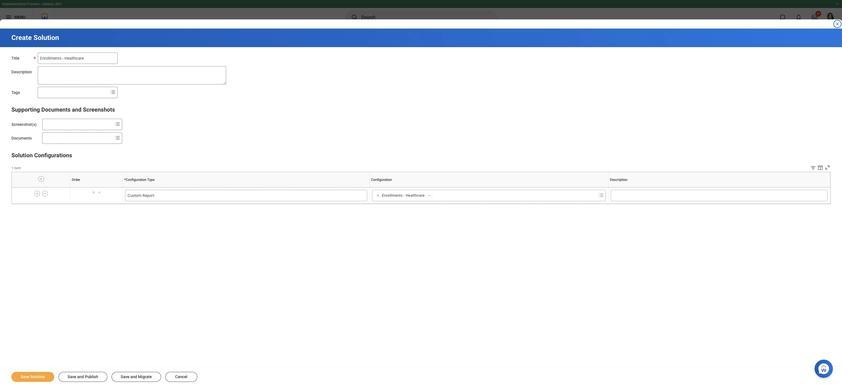 Task type: vqa. For each thing, say whether or not it's contained in the screenshot.
Solution inside the Group
yes



Task type: describe. For each thing, give the bounding box(es) containing it.
save and migrate
[[121, 375, 152, 380]]

0 vertical spatial documents
[[41, 106, 71, 113]]

type for * configuration type
[[147, 178, 155, 182]]

create solution dialog
[[0, 0, 843, 388]]

x small image
[[376, 193, 381, 199]]

order configuration type configuration description
[[96, 188, 721, 188]]

implementation preview -   adeptai_dpt1 banner
[[0, 0, 843, 26]]

- inside banner
[[40, 2, 41, 6]]

notifications large image
[[797, 14, 802, 20]]

adeptai_dpt1
[[42, 2, 62, 6]]

title
[[11, 56, 19, 61]]

Documents field
[[43, 133, 113, 143]]

Title text field
[[38, 53, 118, 64]]

0 vertical spatial plus image
[[39, 177, 43, 182]]

publish
[[85, 375, 98, 380]]

enrollments - healthcare
[[382, 194, 425, 198]]

inbox large image
[[813, 14, 818, 20]]

enrollments
[[382, 194, 403, 198]]

solution for create solution
[[33, 34, 59, 42]]

configuration button
[[489, 188, 491, 188]]

select to filter grid data image
[[811, 165, 817, 171]]

implementation preview -   adeptai_dpt1
[[2, 2, 62, 6]]

configuration type button
[[245, 188, 248, 188]]

save for save and publish
[[68, 375, 76, 380]]

toolbar inside solution configurations group
[[807, 165, 832, 172]]

*
[[124, 178, 126, 182]]

save and migrate button
[[112, 372, 161, 382]]

Description text field
[[38, 66, 226, 85]]

0 vertical spatial description
[[11, 70, 32, 74]]

description button
[[719, 188, 721, 188]]

save for save solution
[[21, 375, 29, 380]]

create solution main content
[[0, 29, 843, 388]]

save solution
[[21, 375, 45, 380]]

save solution button
[[11, 372, 54, 382]]

supporting
[[11, 106, 40, 113]]

row element containing enrollments - healthcare
[[12, 188, 831, 204]]

order for order
[[72, 178, 80, 182]]

supporting documents and screenshots
[[11, 106, 115, 113]]

save and publish
[[68, 375, 98, 380]]

Screenshot(s) field
[[43, 119, 113, 130]]

1 item
[[11, 166, 21, 170]]

cancel
[[175, 375, 188, 380]]

healthcare
[[406, 194, 425, 198]]

tags
[[11, 90, 20, 95]]

order for order configuration type configuration description
[[96, 188, 97, 188]]

and inside group
[[72, 106, 82, 113]]

configurations
[[34, 152, 72, 159]]

- inside option
[[404, 194, 405, 198]]



Task type: locate. For each thing, give the bounding box(es) containing it.
order inside row element
[[72, 178, 80, 182]]

2 vertical spatial description
[[719, 188, 721, 188]]

row element up healthcare
[[12, 172, 832, 188]]

create
[[11, 34, 32, 42]]

row element containing order
[[12, 172, 832, 188]]

save inside save solution button
[[21, 375, 29, 380]]

related actions image
[[428, 194, 432, 198]]

0 horizontal spatial -
[[40, 2, 41, 6]]

prompts image inside supporting documents and screenshots group
[[114, 135, 121, 141]]

0 horizontal spatial type
[[147, 178, 155, 182]]

configuration
[[126, 178, 147, 182], [372, 178, 392, 182], [245, 188, 247, 188], [489, 188, 490, 188]]

1 horizontal spatial save
[[68, 375, 76, 380]]

1 row element from the top
[[12, 172, 832, 188]]

screenshots
[[83, 106, 115, 113]]

action bar region
[[0, 367, 843, 388]]

close create solution image
[[836, 22, 841, 26]]

* configuration type
[[124, 178, 155, 182]]

row element down order configuration type configuration description
[[12, 188, 831, 204]]

preview
[[27, 2, 39, 6]]

1 vertical spatial description
[[611, 178, 628, 182]]

0 horizontal spatial description
[[11, 70, 32, 74]]

0 vertical spatial solution
[[33, 34, 59, 42]]

workday assistant region
[[816, 358, 836, 378]]

1 vertical spatial -
[[404, 194, 405, 198]]

2 save from the left
[[68, 375, 76, 380]]

1 vertical spatial order
[[96, 188, 97, 188]]

plus image up minus icon
[[39, 177, 43, 182]]

solution configurations button
[[11, 152, 72, 159]]

0 horizontal spatial prompts image
[[114, 121, 121, 128]]

description
[[11, 70, 32, 74], [611, 178, 628, 182], [719, 188, 721, 188]]

caret down image
[[96, 190, 102, 196]]

plus image left minus icon
[[35, 191, 39, 196]]

2 vertical spatial solution
[[30, 375, 45, 380]]

Tags field
[[38, 87, 108, 98]]

prompts image
[[114, 121, 121, 128], [598, 192, 605, 199]]

and for save and publish
[[77, 375, 84, 380]]

and up the screenshot(s) field
[[72, 106, 82, 113]]

0 vertical spatial type
[[147, 178, 155, 182]]

solution inside group
[[11, 152, 33, 159]]

0 horizontal spatial documents
[[11, 136, 32, 141]]

save
[[21, 375, 29, 380], [68, 375, 76, 380], [121, 375, 130, 380]]

and left migrate
[[131, 375, 137, 380]]

1 vertical spatial prompts image
[[114, 135, 121, 141]]

prompts image for documents
[[114, 135, 121, 141]]

profile logan mcneil element
[[824, 11, 840, 23]]

prompts image for tags
[[109, 89, 116, 96]]

0 vertical spatial prompts image
[[109, 89, 116, 96]]

save for save and migrate
[[121, 375, 130, 380]]

click to view/edit grid preferences image
[[818, 165, 824, 171]]

cancel button
[[165, 372, 197, 382]]

plus image
[[39, 177, 43, 182], [35, 191, 39, 196]]

close environment banner image
[[837, 2, 840, 5]]

save and publish button
[[58, 372, 107, 382]]

save inside save and publish button
[[68, 375, 76, 380]]

order column header
[[70, 188, 123, 188]]

1 horizontal spatial documents
[[41, 106, 71, 113]]

create solution
[[11, 34, 59, 42]]

1 horizontal spatial prompts image
[[598, 192, 605, 199]]

item
[[14, 166, 21, 170]]

solution configurations group
[[11, 151, 832, 204]]

1 vertical spatial solution
[[11, 152, 33, 159]]

solution
[[33, 34, 59, 42], [11, 152, 33, 159], [30, 375, 45, 380]]

1
[[11, 166, 13, 170]]

3 save from the left
[[121, 375, 130, 380]]

1 vertical spatial documents
[[11, 136, 32, 141]]

2 horizontal spatial save
[[121, 375, 130, 380]]

and left publish
[[77, 375, 84, 380]]

order up caret bottom icon
[[96, 188, 97, 188]]

2 row element from the top
[[12, 188, 831, 204]]

0 vertical spatial prompts image
[[114, 121, 121, 128]]

and for save and migrate
[[131, 375, 137, 380]]

caret bottom image
[[91, 190, 96, 196]]

2 horizontal spatial description
[[719, 188, 721, 188]]

documents down screenshot(s)
[[11, 136, 32, 141]]

supporting documents and screenshots group
[[11, 105, 832, 144]]

0 horizontal spatial order
[[72, 178, 80, 182]]

documents down the tags field
[[41, 106, 71, 113]]

toolbar
[[807, 165, 832, 172]]

1 horizontal spatial description
[[611, 178, 628, 182]]

type inside row element
[[147, 178, 155, 182]]

supporting documents and screenshots button
[[11, 106, 115, 113]]

solution inside button
[[30, 375, 45, 380]]

1 save from the left
[[21, 375, 29, 380]]

enrollments - healthcare element
[[382, 193, 425, 198]]

prompts image inside supporting documents and screenshots group
[[114, 121, 121, 128]]

1 horizontal spatial -
[[404, 194, 405, 198]]

1 horizontal spatial type
[[247, 188, 247, 188]]

- right preview
[[40, 2, 41, 6]]

documents
[[41, 106, 71, 113], [11, 136, 32, 141]]

save inside save and migrate button
[[121, 375, 130, 380]]

type for order configuration type configuration description
[[247, 188, 247, 188]]

type
[[147, 178, 155, 182], [247, 188, 247, 188]]

prompts image
[[109, 89, 116, 96], [114, 135, 121, 141]]

1 horizontal spatial order
[[96, 188, 97, 188]]

1 vertical spatial type
[[247, 188, 247, 188]]

minus image
[[43, 191, 47, 196]]

search image
[[351, 14, 358, 21]]

0 vertical spatial row element
[[12, 172, 832, 188]]

enrollments - healthcare, press delete to clear value. option
[[374, 192, 435, 199]]

-
[[40, 2, 41, 6], [404, 194, 405, 198]]

- down order configuration type configuration description
[[404, 194, 405, 198]]

row element
[[12, 172, 832, 188], [12, 188, 831, 204]]

screenshot(s)
[[11, 122, 37, 127]]

1 vertical spatial row element
[[12, 188, 831, 204]]

migrate
[[138, 375, 152, 380]]

0 vertical spatial order
[[72, 178, 80, 182]]

0 horizontal spatial save
[[21, 375, 29, 380]]

0 vertical spatial -
[[40, 2, 41, 6]]

implementation
[[2, 2, 26, 6]]

1 vertical spatial prompts image
[[598, 192, 605, 199]]

order
[[72, 178, 80, 182], [96, 188, 97, 188]]

fullscreen image
[[825, 165, 832, 171]]

1 vertical spatial plus image
[[35, 191, 39, 196]]

order up order column header
[[72, 178, 80, 182]]

solution for save solution
[[30, 375, 45, 380]]

and
[[72, 106, 82, 113], [77, 375, 84, 380], [131, 375, 137, 380]]

solution configurations
[[11, 152, 72, 159]]



